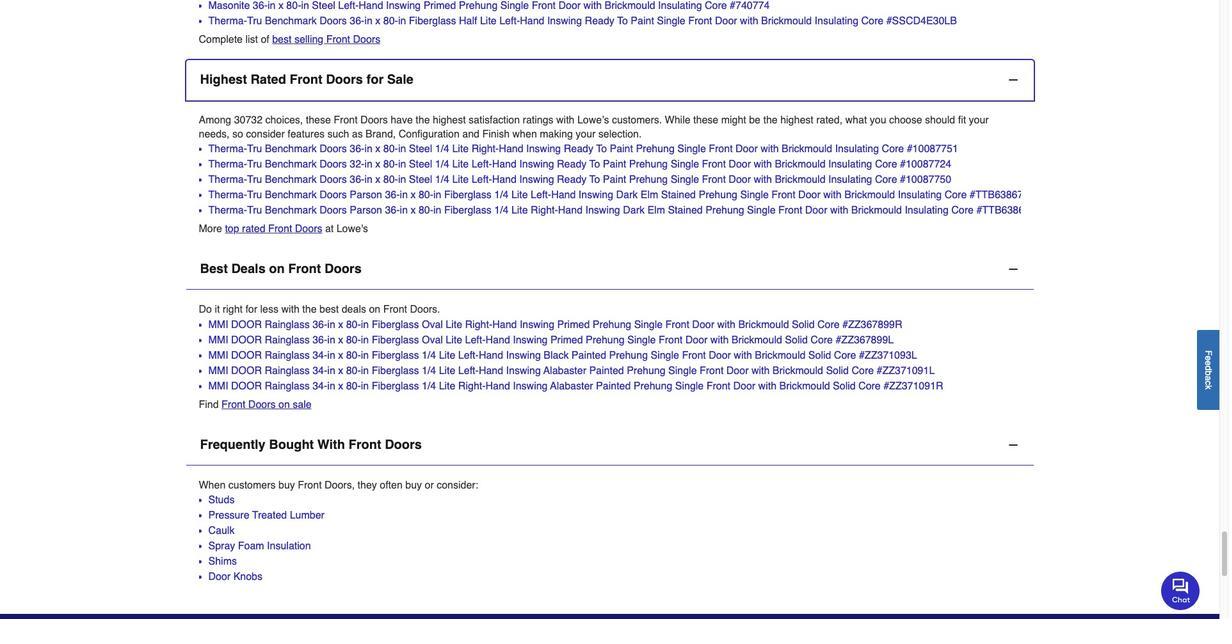 Task type: locate. For each thing, give the bounding box(es) containing it.
minus image inside highest rated front doors for sale button
[[1007, 73, 1020, 86]]

1 34- from the top
[[313, 350, 327, 362]]

1 buy from the left
[[279, 480, 295, 492]]

5 therma- from the top
[[208, 190, 247, 201]]

what
[[846, 114, 867, 126]]

0 vertical spatial parson
[[350, 190, 382, 201]]

highest rated front doors for sale button
[[186, 60, 1034, 100]]

2 vertical spatial painted
[[596, 381, 631, 392]]

0 vertical spatial 34-
[[313, 350, 327, 362]]

front inside best deals on front doors button
[[288, 262, 321, 277]]

2 mmi from the top
[[208, 335, 228, 346]]

for inside 'do it right for less with the best deals on front doors. mmi door rainglass 36-in x 80-in fiberglass oval lite right-hand inswing primed prehung single front door with brickmould solid core #zz367899r mmi door rainglass 36-in x 80-in fiberglass oval lite left-hand inswing primed prehung single front door with brickmould solid core #zz367899l mmi door rainglass 34-in x 80-in fiberglass 1/4 lite left-hand inswing black painted prehung single front door with brickmould solid core #zz371093l mmi door rainglass 34-in x 80-in fiberglass 1/4 lite left-hand inswing alabaster painted prehung single front door with brickmould solid core #zz371091l mmi door rainglass 34-in x 80-in fiberglass 1/4 lite right-hand inswing alabaster painted prehung single front door with brickmould solid core #zz371091r'
[[246, 304, 258, 316]]

for inside button
[[367, 72, 384, 87]]

best right of
[[272, 34, 292, 45]]

front inside frequently bought with front doors button
[[349, 438, 381, 453]]

#zz371091l
[[877, 366, 935, 377]]

0 vertical spatial best
[[272, 34, 292, 45]]

buy left or
[[406, 480, 422, 492]]

on
[[269, 262, 285, 277], [369, 304, 381, 316], [279, 399, 290, 411]]

minus image
[[1007, 73, 1020, 86], [1007, 263, 1020, 276]]

making
[[540, 129, 573, 140]]

1 vertical spatial 34-
[[313, 366, 327, 377]]

1 tru from the top
[[247, 15, 262, 27]]

parson down 32-
[[350, 190, 382, 201]]

selection.
[[599, 129, 642, 140]]

rainglass
[[265, 319, 310, 331], [265, 335, 310, 346], [265, 350, 310, 362], [265, 366, 310, 377], [265, 381, 310, 392]]

parson up lowe's
[[350, 205, 382, 217]]

5 door from the top
[[231, 381, 262, 392]]

or
[[425, 480, 434, 492]]

2 34- from the top
[[313, 366, 327, 377]]

4 tru from the top
[[247, 174, 262, 186]]

studs
[[208, 495, 235, 507]]

to down therma-tru benchmark doors 32-in x 80-in steel 1/4 lite left-hand inswing ready to paint prehung single front door with brickmould insulating core #10087724 link
[[590, 174, 600, 186]]

1 horizontal spatial highest
[[781, 114, 814, 126]]

deals
[[342, 304, 366, 316]]

1 horizontal spatial for
[[367, 72, 384, 87]]

d
[[1204, 366, 1214, 371]]

2 buy from the left
[[406, 480, 422, 492]]

sale
[[387, 72, 414, 87]]

2 highest from the left
[[781, 114, 814, 126]]

4 door from the top
[[231, 366, 262, 377]]

1 vertical spatial best
[[320, 304, 339, 316]]

2 steel from the top
[[409, 159, 432, 171]]

complete
[[199, 34, 243, 45]]

1 oval from the top
[[422, 319, 443, 331]]

customers
[[228, 480, 276, 492]]

mmi door rainglass 34-in x 80-in fiberglass 1/4 lite left-hand inswing black painted prehung single front door with brickmould solid core #zz371093l link
[[208, 348, 1021, 364]]

on inside button
[[269, 262, 285, 277]]

1 benchmark from the top
[[265, 15, 317, 27]]

34-
[[313, 350, 327, 362], [313, 366, 327, 377], [313, 381, 327, 392]]

your right fit
[[969, 114, 989, 126]]

parson
[[350, 190, 382, 201], [350, 205, 382, 217]]

alabaster
[[544, 366, 587, 377], [550, 381, 593, 392]]

for left sale at the left of page
[[367, 72, 384, 87]]

the right less
[[302, 304, 317, 316]]

left-
[[500, 15, 520, 27], [472, 159, 492, 171], [472, 174, 492, 186], [531, 190, 551, 201], [465, 335, 486, 346], [458, 350, 479, 362], [458, 366, 479, 377]]

1 e from the top
[[1204, 356, 1214, 361]]

knobs
[[234, 572, 263, 584]]

often
[[380, 480, 403, 492]]

3 rainglass from the top
[[265, 350, 310, 362]]

list
[[246, 34, 258, 45]]

highest left rated,
[[781, 114, 814, 126]]

0 vertical spatial painted
[[572, 350, 607, 362]]

door
[[715, 15, 738, 27], [736, 144, 758, 155], [729, 159, 751, 171], [729, 174, 751, 186], [799, 190, 821, 201], [805, 205, 828, 217], [693, 319, 715, 331], [686, 335, 708, 346], [709, 350, 731, 362], [727, 366, 749, 377], [734, 381, 756, 392], [208, 572, 231, 584]]

0 vertical spatial for
[[367, 72, 384, 87]]

2 oval from the top
[[422, 335, 443, 346]]

your
[[969, 114, 989, 126], [576, 129, 596, 140]]

0 horizontal spatial these
[[306, 114, 331, 126]]

1 vertical spatial minus image
[[1007, 263, 1020, 276]]

front doors on sale link
[[222, 399, 312, 411]]

1 therma- from the top
[[208, 15, 247, 27]]

solid
[[792, 319, 815, 331], [785, 335, 808, 346], [809, 350, 832, 362], [826, 366, 849, 377], [833, 381, 856, 392]]

1/4
[[435, 144, 450, 155], [435, 159, 450, 171], [435, 174, 450, 186], [495, 190, 509, 201], [495, 205, 509, 217], [422, 350, 436, 362], [422, 366, 436, 377], [422, 381, 436, 392]]

2 vertical spatial steel
[[409, 174, 432, 186]]

stained
[[661, 190, 696, 201], [668, 205, 703, 217]]

2 minus image from the top
[[1007, 263, 1020, 276]]

therma- inside therma-tru benchmark doors 36-in x 80-in fiberglass half lite left-hand inswing ready to paint single front door with brickmould insulating core #sscd4e30lb link
[[208, 15, 247, 27]]

therma-tru benchmark doors 36-in x 80-in fiberglass half lite left-hand inswing ready to paint single front door with brickmould insulating core #sscd4e30lb link
[[208, 13, 1021, 29]]

6 benchmark from the top
[[265, 205, 317, 217]]

for left less
[[246, 304, 258, 316]]

painted up mmi door rainglass 34-in x 80-in fiberglass 1/4 lite left-hand inswing alabaster painted prehung single front door with brickmould solid core #zz371091l link
[[572, 350, 607, 362]]

highest up configuration at the left of the page
[[433, 114, 466, 126]]

the up configuration at the left of the page
[[416, 114, 430, 126]]

1 vertical spatial parson
[[350, 205, 382, 217]]

2 benchmark from the top
[[265, 144, 317, 155]]

best deals on front doors button
[[186, 250, 1034, 290]]

0 vertical spatial on
[[269, 262, 285, 277]]

such
[[328, 129, 349, 140]]

the right be
[[764, 114, 778, 126]]

1 horizontal spatial the
[[416, 114, 430, 126]]

more
[[199, 224, 222, 235]]

minus image inside best deals on front doors button
[[1007, 263, 1020, 276]]

you
[[870, 114, 887, 126]]

core inside therma-tru benchmark doors 36-in x 80-in fiberglass half lite left-hand inswing ready to paint single front door with brickmould insulating core #sscd4e30lb link
[[862, 15, 884, 27]]

of
[[261, 34, 269, 45]]

lowe's
[[578, 114, 609, 126]]

these left might
[[694, 114, 719, 126]]

1 mmi from the top
[[208, 319, 228, 331]]

1 rainglass from the top
[[265, 319, 310, 331]]

mmi
[[208, 319, 228, 331], [208, 335, 228, 346], [208, 350, 228, 362], [208, 366, 228, 377], [208, 381, 228, 392]]

to up therma-tru benchmark doors 32-in x 80-in steel 1/4 lite left-hand inswing ready to paint prehung single front door with brickmould insulating core #10087724 link
[[596, 144, 607, 155]]

elm
[[641, 190, 659, 201], [648, 205, 665, 217]]

elm up therma-tru benchmark doors parson 36-in x 80-in fiberglass 1/4 lite right-hand inswing dark elm stained prehung single front door with brickmould insulating core #ttb638688 "link"
[[641, 190, 659, 201]]

0 horizontal spatial highest
[[433, 114, 466, 126]]

1 horizontal spatial your
[[969, 114, 989, 126]]

highest
[[200, 72, 247, 87]]

e up d
[[1204, 356, 1214, 361]]

for
[[367, 72, 384, 87], [246, 304, 258, 316]]

0 vertical spatial stained
[[661, 190, 696, 201]]

therma-tru benchmark doors 36-in x 80-in steel 1/4 lite left-hand inswing ready to paint prehung single front door with brickmould insulating core #10087750 link
[[208, 173, 1021, 188]]

treated
[[252, 511, 287, 522]]

therma-tru benchmark doors 36-in x 80-in fiberglass half lite left-hand inswing ready to paint single front door with brickmould insulating core #sscd4e30lb
[[208, 15, 957, 27]]

2 vertical spatial on
[[279, 399, 290, 411]]

elm down therma-tru benchmark doors parson 36-in x 80-in fiberglass 1/4 lite left-hand inswing dark elm stained prehung single front door with brickmould insulating core #ttb638671 link at the top of page
[[648, 205, 665, 217]]

1 horizontal spatial best
[[320, 304, 339, 316]]

0 horizontal spatial for
[[246, 304, 258, 316]]

more top rated front doors at lowe's
[[199, 224, 368, 235]]

1 vertical spatial steel
[[409, 159, 432, 171]]

0 vertical spatial your
[[969, 114, 989, 126]]

insulating inside therma-tru benchmark doors 36-in x 80-in fiberglass half lite left-hand inswing ready to paint single front door with brickmould insulating core #sscd4e30lb link
[[815, 15, 859, 27]]

fiberglass
[[409, 15, 456, 27], [444, 190, 492, 201], [444, 205, 492, 217], [372, 319, 419, 331], [372, 335, 419, 346], [372, 350, 419, 362], [372, 366, 419, 377], [372, 381, 419, 392]]

#sscd4e30lb
[[887, 15, 957, 27]]

buy
[[279, 480, 295, 492], [406, 480, 422, 492]]

hand
[[520, 15, 545, 27], [499, 144, 524, 155], [492, 159, 517, 171], [492, 174, 517, 186], [551, 190, 576, 201], [558, 205, 583, 217], [493, 319, 517, 331], [486, 335, 510, 346], [479, 350, 503, 362], [479, 366, 503, 377], [486, 381, 510, 392]]

prehung
[[636, 144, 675, 155], [629, 159, 668, 171], [629, 174, 668, 186], [699, 190, 738, 201], [706, 205, 745, 217], [593, 319, 632, 331], [586, 335, 625, 346], [609, 350, 648, 362], [627, 366, 666, 377], [634, 381, 673, 392]]

#zz367899l
[[836, 335, 894, 346]]

minus image for best deals on front doors
[[1007, 263, 1020, 276]]

door knobs link
[[208, 570, 1021, 585]]

0 vertical spatial steel
[[409, 144, 432, 155]]

5 mmi from the top
[[208, 381, 228, 392]]

painted down mmi door rainglass 34-in x 80-in fiberglass 1/4 lite left-hand inswing alabaster painted prehung single front door with brickmould solid core #zz371091l link
[[596, 381, 631, 392]]

highest
[[433, 114, 466, 126], [781, 114, 814, 126]]

to up highest rated front doors for sale button
[[617, 15, 628, 27]]

1 minus image from the top
[[1007, 73, 1020, 86]]

0 horizontal spatial your
[[576, 129, 596, 140]]

1 vertical spatial oval
[[422, 335, 443, 346]]

caulk link
[[208, 524, 1021, 539]]

these up features
[[306, 114, 331, 126]]

2 vertical spatial 34-
[[313, 381, 327, 392]]

0 vertical spatial oval
[[422, 319, 443, 331]]

0 horizontal spatial the
[[302, 304, 317, 316]]

studs link
[[208, 493, 1021, 509]]

best left deals
[[320, 304, 339, 316]]

1 horizontal spatial these
[[694, 114, 719, 126]]

best
[[272, 34, 292, 45], [320, 304, 339, 316]]

dark
[[616, 190, 638, 201], [623, 205, 645, 217]]

buy right customers
[[279, 480, 295, 492]]

your down lowe's
[[576, 129, 596, 140]]

#10087751
[[907, 144, 959, 155]]

2 parson from the top
[[350, 205, 382, 217]]

selling
[[295, 34, 324, 45]]

find
[[199, 399, 219, 411]]

1 vertical spatial on
[[369, 304, 381, 316]]

front inside therma-tru benchmark doors 36-in x 80-in fiberglass half lite left-hand inswing ready to paint single front door with brickmould insulating core #sscd4e30lb link
[[689, 15, 712, 27]]

tru
[[247, 15, 262, 27], [247, 144, 262, 155], [247, 159, 262, 171], [247, 174, 262, 186], [247, 190, 262, 201], [247, 205, 262, 217]]

black
[[544, 350, 569, 362]]

6 tru from the top
[[247, 205, 262, 217]]

1 steel from the top
[[409, 144, 432, 155]]

6 therma- from the top
[[208, 205, 247, 217]]

0 vertical spatial primed
[[558, 319, 590, 331]]

e up b at the right of the page
[[1204, 361, 1214, 366]]

these
[[306, 114, 331, 126], [694, 114, 719, 126]]

1 vertical spatial for
[[246, 304, 258, 316]]

dark down therma-tru benchmark doors parson 36-in x 80-in fiberglass 1/4 lite left-hand inswing dark elm stained prehung single front door with brickmould insulating core #ttb638671 link at the top of page
[[623, 205, 645, 217]]

mmi door rainglass 34-in x 80-in fiberglass 1/4 lite right-hand inswing alabaster painted prehung single front door with brickmould solid core #zz371091r link
[[208, 379, 1021, 394]]

2 e from the top
[[1204, 361, 1214, 366]]

f
[[1204, 351, 1214, 356]]

finish
[[483, 129, 510, 140]]

1 horizontal spatial buy
[[406, 480, 422, 492]]

frequently bought with front doors
[[200, 438, 422, 453]]

0 horizontal spatial buy
[[279, 480, 295, 492]]

painted down mmi door rainglass 34-in x 80-in fiberglass 1/4 lite left-hand inswing black painted prehung single front door with brickmould solid core #zz371093l link
[[589, 366, 624, 377]]

#ttb638688
[[977, 205, 1036, 217]]

ratings
[[523, 114, 554, 126]]

1 vertical spatial stained
[[668, 205, 703, 217]]

insulating
[[815, 15, 859, 27], [836, 144, 879, 155], [829, 159, 873, 171], [829, 174, 873, 186], [898, 190, 942, 201], [905, 205, 949, 217]]

a
[[1204, 376, 1214, 381]]

0 vertical spatial minus image
[[1007, 73, 1020, 86]]

dark up therma-tru benchmark doors parson 36-in x 80-in fiberglass 1/4 lite right-hand inswing dark elm stained prehung single front door with brickmould insulating core #ttb638688 "link"
[[616, 190, 638, 201]]

1 vertical spatial your
[[576, 129, 596, 140]]

among
[[199, 114, 231, 126]]

right-
[[472, 144, 499, 155], [531, 205, 558, 217], [465, 319, 493, 331], [458, 381, 486, 392]]

ready
[[585, 15, 615, 27], [564, 144, 594, 155], [557, 159, 587, 171], [557, 174, 587, 186]]

doors,
[[325, 480, 355, 492]]

2 door from the top
[[231, 335, 262, 346]]



Task type: vqa. For each thing, say whether or not it's contained in the screenshot.
Chat Invite Button image
yes



Task type: describe. For each thing, give the bounding box(es) containing it.
front inside the when customers buy front doors, they often buy or consider: studs pressure treated lumber caulk spray foam insulation shims door knobs
[[298, 480, 322, 492]]

consider
[[246, 129, 285, 140]]

the inside 'do it right for less with the best deals on front doors. mmi door rainglass 36-in x 80-in fiberglass oval lite right-hand inswing primed prehung single front door with brickmould solid core #zz367899r mmi door rainglass 36-in x 80-in fiberglass oval lite left-hand inswing primed prehung single front door with brickmould solid core #zz367899l mmi door rainglass 34-in x 80-in fiberglass 1/4 lite left-hand inswing black painted prehung single front door with brickmould solid core #zz371093l mmi door rainglass 34-in x 80-in fiberglass 1/4 lite left-hand inswing alabaster painted prehung single front door with brickmould solid core #zz371091l mmi door rainglass 34-in x 80-in fiberglass 1/4 lite right-hand inswing alabaster painted prehung single front door with brickmould solid core #zz371091r'
[[302, 304, 317, 316]]

highest rated front doors for sale
[[200, 72, 414, 87]]

1 highest from the left
[[433, 114, 466, 126]]

and
[[463, 129, 480, 140]]

4 therma- from the top
[[208, 174, 247, 186]]

c
[[1204, 381, 1214, 385]]

5 tru from the top
[[247, 190, 262, 201]]

3 34- from the top
[[313, 381, 327, 392]]

5 benchmark from the top
[[265, 190, 317, 201]]

1 vertical spatial painted
[[589, 366, 624, 377]]

bought
[[269, 438, 314, 453]]

1 parson from the top
[[350, 190, 382, 201]]

brickmould inside therma-tru benchmark doors 36-in x 80-in fiberglass half lite left-hand inswing ready to paint single front door with brickmould insulating core #sscd4e30lb link
[[761, 15, 812, 27]]

lumber
[[290, 511, 325, 522]]

best selling front doors link
[[272, 34, 381, 45]]

choices,
[[266, 114, 303, 126]]

4 rainglass from the top
[[265, 366, 310, 377]]

frequently bought with front doors button
[[186, 426, 1034, 466]]

b
[[1204, 371, 1214, 376]]

needs,
[[199, 129, 230, 140]]

spray foam insulation link
[[208, 539, 1021, 555]]

while
[[665, 114, 691, 126]]

2 these from the left
[[694, 114, 719, 126]]

1 door from the top
[[231, 319, 262, 331]]

benchmark inside therma-tru benchmark doors 36-in x 80-in fiberglass half lite left-hand inswing ready to paint single front door with brickmould insulating core #sscd4e30lb link
[[265, 15, 317, 27]]

front inside highest rated front doors for sale button
[[290, 72, 323, 87]]

so
[[232, 129, 243, 140]]

therma-tru benchmark doors parson 36-in x 80-in fiberglass 1/4 lite right-hand inswing dark elm stained prehung single front door with brickmould insulating core #ttb638688 link
[[208, 203, 1036, 219]]

rated,
[[817, 114, 843, 126]]

pressure treated lumber link
[[208, 509, 1021, 524]]

best inside 'do it right for less with the best deals on front doors. mmi door rainglass 36-in x 80-in fiberglass oval lite right-hand inswing primed prehung single front door with brickmould solid core #zz367899r mmi door rainglass 36-in x 80-in fiberglass oval lite left-hand inswing primed prehung single front door with brickmould solid core #zz367899l mmi door rainglass 34-in x 80-in fiberglass 1/4 lite left-hand inswing black painted prehung single front door with brickmould solid core #zz371093l mmi door rainglass 34-in x 80-in fiberglass 1/4 lite left-hand inswing alabaster painted prehung single front door with brickmould solid core #zz371091l mmi door rainglass 34-in x 80-in fiberglass 1/4 lite right-hand inswing alabaster painted prehung single front door with brickmould solid core #zz371091r'
[[320, 304, 339, 316]]

lowe's
[[337, 224, 368, 235]]

0 vertical spatial alabaster
[[544, 366, 587, 377]]

5 rainglass from the top
[[265, 381, 310, 392]]

rated
[[242, 224, 265, 235]]

on inside 'do it right for less with the best deals on front doors. mmi door rainglass 36-in x 80-in fiberglass oval lite right-hand inswing primed prehung single front door with brickmould solid core #zz367899r mmi door rainglass 36-in x 80-in fiberglass oval lite left-hand inswing primed prehung single front door with brickmould solid core #zz367899l mmi door rainglass 34-in x 80-in fiberglass 1/4 lite left-hand inswing black painted prehung single front door with brickmould solid core #zz371093l mmi door rainglass 34-in x 80-in fiberglass 1/4 lite left-hand inswing alabaster painted prehung single front door with brickmould solid core #zz371091l mmi door rainglass 34-in x 80-in fiberglass 1/4 lite right-hand inswing alabaster painted prehung single front door with brickmould solid core #zz371091r'
[[369, 304, 381, 316]]

doors.
[[410, 304, 440, 316]]

4 benchmark from the top
[[265, 174, 317, 186]]

2 rainglass from the top
[[265, 335, 310, 346]]

chat invite button image
[[1162, 572, 1201, 611]]

hand inside therma-tru benchmark doors 36-in x 80-in fiberglass half lite left-hand inswing ready to paint single front door with brickmould insulating core #sscd4e30lb link
[[520, 15, 545, 27]]

rated
[[251, 72, 286, 87]]

insulation
[[267, 541, 311, 553]]

1 vertical spatial elm
[[648, 205, 665, 217]]

top rated front doors link
[[225, 224, 322, 235]]

3 therma- from the top
[[208, 159, 247, 171]]

among 30732 choices, these front doors have the highest satisfaction ratings with lowe's customers. while these might be the highest rated, what you choose should fit your needs, so consider features such as brand, configuration and finish when making your selection. therma-tru benchmark doors 36-in x 80-in steel 1/4 lite right-hand inswing ready to paint prehung single front door with brickmould insulating core #10087751 therma-tru benchmark doors 32-in x 80-in steel 1/4 lite left-hand inswing ready to paint prehung single front door with brickmould insulating core #10087724 therma-tru benchmark doors 36-in x 80-in steel 1/4 lite left-hand inswing ready to paint prehung single front door with brickmould insulating core #10087750 therma-tru benchmark doors parson 36-in x 80-in fiberglass 1/4 lite left-hand inswing dark elm stained prehung single front door with brickmould insulating core #ttb638671 therma-tru benchmark doors parson 36-in x 80-in fiberglass 1/4 lite right-hand inswing dark elm stained prehung single front door with brickmould insulating core #ttb638688
[[199, 114, 1036, 217]]

k
[[1204, 385, 1214, 390]]

satisfaction
[[469, 114, 520, 126]]

0 vertical spatial dark
[[616, 190, 638, 201]]

right
[[223, 304, 243, 316]]

choose
[[890, 114, 923, 126]]

0 vertical spatial elm
[[641, 190, 659, 201]]

when
[[513, 129, 537, 140]]

features
[[288, 129, 325, 140]]

30732
[[234, 114, 263, 126]]

less
[[260, 304, 279, 316]]

mmi door rainglass 36-in x 80-in fiberglass oval lite right-hand inswing primed prehung single front door with brickmould solid core #zz367899r link
[[208, 318, 1021, 333]]

frequently
[[200, 438, 266, 453]]

do
[[199, 304, 212, 316]]

they
[[358, 480, 377, 492]]

sale
[[293, 399, 312, 411]]

therma-tru benchmark doors parson 36-in x 80-in fiberglass 1/4 lite left-hand inswing dark elm stained prehung single front door with brickmould insulating core #ttb638671 link
[[208, 188, 1029, 203]]

minus image
[[1007, 439, 1020, 452]]

minus image for highest rated front doors for sale
[[1007, 73, 1020, 86]]

#10087750
[[900, 174, 952, 186]]

best
[[200, 262, 228, 277]]

complete list of best selling front doors
[[199, 34, 381, 45]]

should
[[925, 114, 956, 126]]

3 benchmark from the top
[[265, 159, 317, 171]]

half
[[459, 15, 477, 27]]

therma-tru benchmark doors 36-in x 80-in steel 1/4 lite right-hand inswing ready to paint prehung single front door with brickmould insulating core #10087751 link
[[208, 142, 1021, 157]]

top
[[225, 224, 239, 235]]

pressure
[[208, 511, 249, 522]]

do it right for less with the best deals on front doors. mmi door rainglass 36-in x 80-in fiberglass oval lite right-hand inswing primed prehung single front door with brickmould solid core #zz367899r mmi door rainglass 36-in x 80-in fiberglass oval lite left-hand inswing primed prehung single front door with brickmould solid core #zz367899l mmi door rainglass 34-in x 80-in fiberglass 1/4 lite left-hand inswing black painted prehung single front door with brickmould solid core #zz371093l mmi door rainglass 34-in x 80-in fiberglass 1/4 lite left-hand inswing alabaster painted prehung single front door with brickmould solid core #zz371091l mmi door rainglass 34-in x 80-in fiberglass 1/4 lite right-hand inswing alabaster painted prehung single front door with brickmould solid core #zz371091r
[[199, 304, 944, 392]]

#zz367899r
[[843, 319, 903, 331]]

3 door from the top
[[231, 350, 262, 362]]

shims
[[208, 557, 237, 568]]

caulk
[[208, 526, 235, 537]]

door inside the when customers buy front doors, they often buy or consider: studs pressure treated lumber caulk spray foam insulation shims door knobs
[[208, 572, 231, 584]]

#10087724
[[900, 159, 952, 171]]

to up therma-tru benchmark doors 36-in x 80-in steel 1/4 lite left-hand inswing ready to paint prehung single front door with brickmould insulating core #10087750 link
[[590, 159, 600, 171]]

0 horizontal spatial best
[[272, 34, 292, 45]]

1 vertical spatial dark
[[623, 205, 645, 217]]

#zz371091r
[[884, 381, 944, 392]]

3 tru from the top
[[247, 159, 262, 171]]

1 vertical spatial primed
[[551, 335, 583, 346]]

consider:
[[437, 480, 478, 492]]

1 these from the left
[[306, 114, 331, 126]]

f e e d b a c k
[[1204, 351, 1214, 390]]

2 therma- from the top
[[208, 144, 247, 155]]

4 mmi from the top
[[208, 366, 228, 377]]

best deals on front doors
[[200, 262, 362, 277]]

2 tru from the top
[[247, 144, 262, 155]]

customers.
[[612, 114, 662, 126]]

#ttb638671
[[970, 190, 1029, 201]]

mmi door rainglass 36-in x 80-in fiberglass oval lite left-hand inswing primed prehung single front door with brickmould solid core #zz367899l link
[[208, 333, 1021, 348]]

3 mmi from the top
[[208, 350, 228, 362]]

therma-tru benchmark doors 32-in x 80-in steel 1/4 lite left-hand inswing ready to paint prehung single front door with brickmould insulating core #10087724 link
[[208, 157, 1021, 173]]

spray
[[208, 541, 235, 553]]

3 steel from the top
[[409, 174, 432, 186]]

1 vertical spatial alabaster
[[550, 381, 593, 392]]

it
[[215, 304, 220, 316]]

2 horizontal spatial the
[[764, 114, 778, 126]]

shims link
[[208, 555, 1021, 570]]

32-
[[350, 159, 365, 171]]

brand,
[[366, 129, 396, 140]]

with
[[318, 438, 345, 453]]

when
[[199, 480, 226, 492]]

as
[[352, 129, 363, 140]]



